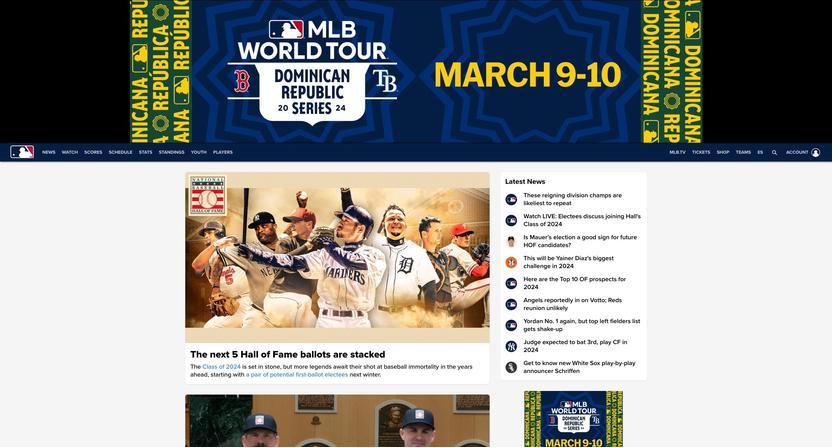 Task type: describe. For each thing, give the bounding box(es) containing it.
search image
[[773, 150, 778, 155]]

the next 5 hall of fame ballots are stacked image
[[185, 172, 490, 344]]

major league baseball image
[[11, 146, 34, 159]]

advertisement element
[[525, 392, 623, 448]]

1 mlb image from the top
[[506, 194, 517, 206]]

tertiary navigation element
[[667, 143, 767, 162]]

j. mauer image
[[506, 236, 517, 248]]



Task type: vqa. For each thing, say whether or not it's contained in the screenshot.
community link
no



Task type: locate. For each thing, give the bounding box(es) containing it.
astros image
[[506, 257, 517, 269]]

mlb image
[[506, 278, 517, 290], [506, 299, 517, 311], [506, 320, 517, 332]]

2 mlb image from the top
[[506, 215, 517, 227]]

2 mlb image from the top
[[506, 299, 517, 311]]

1 vertical spatial mlb image
[[506, 215, 517, 227]]

top navigation element
[[0, 143, 833, 162]]

2 vertical spatial mlb image
[[506, 320, 517, 332]]

mlb image
[[506, 194, 517, 206], [506, 215, 517, 227]]

0 vertical spatial mlb image
[[506, 194, 517, 206]]

3 mlb image from the top
[[506, 320, 517, 332]]

secondary navigation element
[[39, 143, 236, 162]]

1 mlb image from the top
[[506, 278, 517, 290]]

white sox image
[[506, 362, 517, 374]]

yankees image
[[506, 341, 517, 353]]

1 vertical spatial mlb image
[[506, 299, 517, 311]]

mlb media player group
[[185, 395, 490, 448]]

0 vertical spatial mlb image
[[506, 278, 517, 290]]



